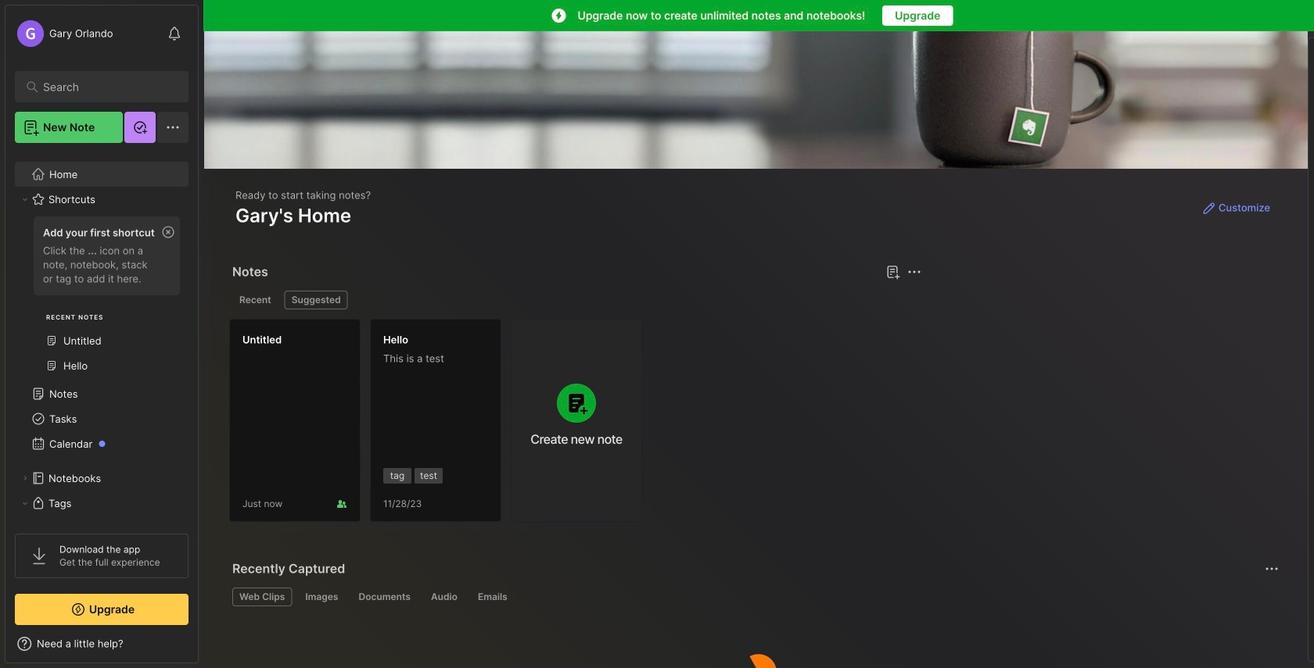 Task type: locate. For each thing, give the bounding box(es) containing it.
0 vertical spatial tab list
[[232, 291, 919, 310]]

expand tags image
[[20, 499, 30, 508]]

0 horizontal spatial more actions image
[[905, 263, 924, 282]]

More actions field
[[903, 261, 925, 283], [1261, 559, 1283, 580]]

None search field
[[43, 77, 168, 96]]

none search field inside main element
[[43, 77, 168, 96]]

1 vertical spatial more actions image
[[1263, 560, 1281, 579]]

0 vertical spatial more actions field
[[903, 261, 925, 283]]

1 vertical spatial tab list
[[232, 588, 1277, 607]]

tab
[[232, 291, 278, 310], [285, 291, 348, 310], [232, 588, 292, 607], [298, 588, 345, 607], [352, 588, 418, 607], [424, 588, 465, 607], [471, 588, 515, 607]]

0 vertical spatial more actions image
[[905, 263, 924, 282]]

tab list
[[232, 291, 919, 310], [232, 588, 1277, 607]]

tree
[[5, 153, 198, 669]]

main element
[[0, 0, 203, 669]]

WHAT'S NEW field
[[5, 632, 198, 657]]

group
[[15, 212, 188, 388]]

tree inside main element
[[5, 153, 198, 669]]

row group
[[229, 319, 652, 532]]

1 vertical spatial more actions field
[[1261, 559, 1283, 580]]

more actions image
[[905, 263, 924, 282], [1263, 560, 1281, 579]]



Task type: describe. For each thing, give the bounding box(es) containing it.
click to collapse image
[[198, 640, 209, 659]]

Account field
[[15, 18, 113, 49]]

expand notebooks image
[[20, 474, 30, 483]]

2 tab list from the top
[[232, 588, 1277, 607]]

1 tab list from the top
[[232, 291, 919, 310]]

1 horizontal spatial more actions image
[[1263, 560, 1281, 579]]

Search text field
[[43, 80, 168, 95]]

group inside tree
[[15, 212, 188, 388]]

1 horizontal spatial more actions field
[[1261, 559, 1283, 580]]

0 horizontal spatial more actions field
[[903, 261, 925, 283]]



Task type: vqa. For each thing, say whether or not it's contained in the screenshot.
tree
yes



